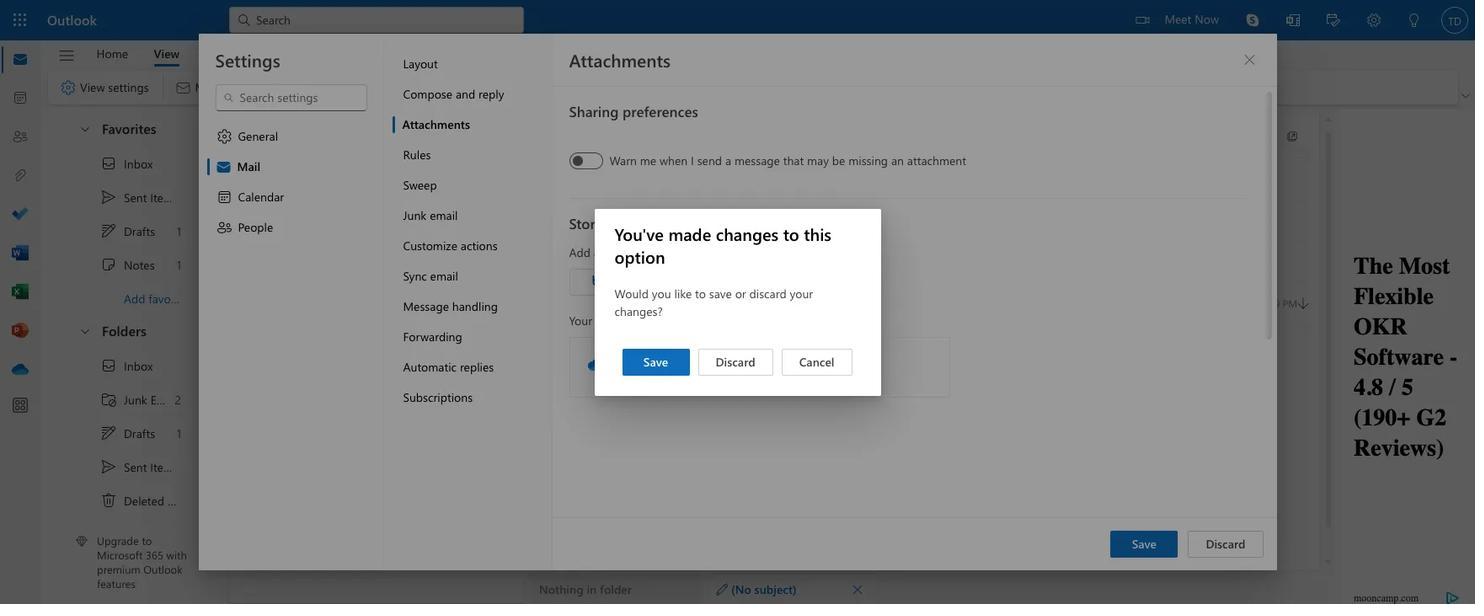 Task type: describe. For each thing, give the bounding box(es) containing it.
conversation history 
[[288, 121, 440, 139]]

cancel button
[[782, 348, 852, 375]]

to inside the upgrade to microsoft 365 with premium outlook features
[[142, 534, 152, 548]]

changes?
[[615, 303, 663, 319]]

onedrive image
[[12, 361, 29, 378]]

or
[[735, 285, 746, 301]]

1 vertical spatial items
[[150, 459, 179, 475]]

your
[[790, 285, 813, 301]]

 tree item
[[61, 382, 197, 416]]

meet now
[[1165, 11, 1219, 27]]

you've made changes to this option document
[[0, 0, 1475, 604]]

 button for favorites
[[70, 113, 99, 144]]

folders
[[102, 322, 146, 340]]

2  tree item from the top
[[61, 349, 197, 382]]

Add a subject text field
[[532, 290, 1181, 317]]

powerpoint image
[[12, 323, 29, 340]]

in for nothing in folder
[[587, 581, 597, 597]]

add favorite
[[124, 290, 188, 306]]

word image
[[12, 245, 29, 262]]

looks
[[316, 418, 346, 434]]

history
[[372, 121, 417, 139]]


[[1286, 130, 1299, 143]]

favorites tree item
[[61, 113, 197, 147]]

To text field
[[602, 171, 1311, 191]]

nothing in folder
[[539, 581, 632, 597]]

draft
[[1196, 296, 1219, 310]]

1  tree item from the top
[[61, 214, 197, 248]]


[[1136, 13, 1149, 27]]

notes
[[124, 257, 155, 273]]

text
[[425, 45, 444, 61]]

calendar image
[[12, 90, 29, 107]]


[[58, 47, 75, 64]]

help
[[205, 45, 230, 61]]

you
[[652, 285, 671, 301]]

2  tree item from the top
[[61, 450, 197, 484]]

features
[[97, 576, 136, 591]]

you've made changes to this option application
[[0, 0, 1475, 604]]

message button
[[243, 40, 314, 67]]

bcc
[[558, 254, 576, 270]]

discard
[[749, 285, 787, 301]]

upgrade
[[97, 534, 139, 548]]

left-rail-appbar navigation
[[3, 40, 37, 389]]

items inside the  deleted items
[[168, 492, 196, 508]]

add favorite tree item
[[61, 281, 197, 315]]

changes
[[716, 222, 779, 245]]

outlook link
[[47, 0, 97, 40]]

nothing for nothing in folder
[[539, 581, 583, 597]]

over
[[386, 418, 408, 434]]

conversation
[[288, 121, 369, 139]]

view button
[[141, 40, 192, 67]]

drafts inside favorites tree
[[124, 223, 155, 239]]

discard
[[716, 353, 755, 369]]

format
[[385, 45, 421, 61]]

 for folders
[[78, 324, 92, 337]]

 button for folders
[[70, 315, 99, 346]]

 button
[[50, 41, 83, 70]]

 button
[[418, 117, 445, 144]]

here.
[[412, 418, 437, 434]]

premium
[[97, 562, 140, 576]]

made
[[668, 222, 711, 245]]

 deleted items
[[100, 492, 196, 509]]

more apps image
[[12, 398, 29, 414]]

 view settings
[[60, 79, 149, 96]]

deleted
[[124, 492, 164, 508]]

 button
[[846, 578, 869, 601]]

pm
[[1283, 296, 1297, 310]]

draft saved at 3:29 pm 
[[1196, 296, 1309, 310]]

cancel
[[799, 353, 834, 369]]

3 1 from the top
[[177, 425, 181, 441]]

junk
[[124, 391, 147, 407]]

this
[[804, 222, 832, 245]]

 (no subject)
[[716, 581, 797, 597]]

message list section
[[229, 108, 524, 603]]


[[1297, 297, 1309, 309]]

 sent items inside favorites tree
[[100, 189, 179, 206]]

format text
[[385, 45, 444, 61]]

in for nothing in folder looks empty over here.
[[378, 396, 388, 412]]

 inbox inside favorites tree
[[100, 155, 153, 172]]

you've
[[615, 222, 664, 245]]

would you like to save or discard your changes?
[[615, 285, 813, 319]]

add
[[124, 290, 145, 306]]

 tree item
[[61, 248, 197, 281]]

sent inside favorites tree
[[124, 189, 147, 205]]

save
[[709, 285, 732, 301]]

save
[[643, 353, 668, 369]]

email
[[150, 391, 178, 407]]

Message body, press Alt+F10 to exit text field
[[542, 338, 1309, 572]]

2
[[175, 391, 181, 407]]

excel image
[[12, 284, 29, 301]]

 inside favorites tree
[[100, 155, 117, 172]]

2  from the top
[[100, 458, 117, 475]]

favorites tree
[[61, 106, 197, 315]]

folder for nothing in folder looks empty over here.
[[391, 396, 423, 412]]

2  inbox from the top
[[100, 357, 153, 374]]



Task type: locate. For each thing, give the bounding box(es) containing it.
1 vertical spatial inbox
[[124, 358, 153, 374]]

 inside "favorites" tree item
[[78, 122, 92, 135]]

nothing in folder looks empty over here.
[[316, 396, 437, 434]]

outlook
[[47, 11, 97, 29], [143, 562, 183, 576]]

1  sent items from the top
[[100, 189, 179, 206]]

2  tree item from the top
[[61, 416, 197, 450]]

tab list inside the 'you've made changes to this option' application
[[83, 40, 526, 67]]

1 vertical spatial view
[[80, 79, 105, 95]]

0 vertical spatial  inbox
[[100, 155, 153, 172]]

3:29
[[1261, 296, 1280, 310]]

 inside favorites tree
[[100, 222, 117, 239]]

1 vertical spatial  inbox
[[100, 357, 153, 374]]

2 horizontal spatial to
[[783, 222, 799, 245]]

empty
[[349, 418, 382, 434]]

items up the  deleted items in the left bottom of the page
[[150, 459, 179, 475]]

 sent items
[[100, 189, 179, 206], [100, 458, 179, 475]]

1  from the top
[[78, 122, 92, 135]]

1 vertical spatial drafts
[[124, 425, 155, 441]]

2 drafts from the top
[[124, 425, 155, 441]]

365
[[146, 548, 163, 562]]

view inside button
[[154, 45, 180, 61]]

layout group
[[271, 71, 437, 104]]

1 vertical spatial to
[[695, 285, 706, 301]]

 button
[[70, 113, 99, 144], [70, 315, 99, 346]]

folders tree item
[[61, 315, 197, 349]]

 tree item down favorites
[[61, 147, 197, 180]]


[[60, 79, 77, 96]]

in inside button
[[587, 581, 597, 597]]

0 vertical spatial items
[[150, 189, 179, 205]]

microsoft
[[97, 548, 143, 562]]

in inside nothing in folder looks empty over here.
[[378, 396, 388, 412]]

2  from the top
[[100, 357, 117, 374]]


[[78, 122, 92, 135], [78, 324, 92, 337]]

2 sent from the top
[[124, 459, 147, 475]]

at
[[1250, 296, 1259, 310]]

 button down 
[[70, 113, 99, 144]]

Bcc text field
[[602, 253, 1309, 272]]

 drafts for second  tree item from the top
[[100, 425, 155, 441]]

drafts down  junk email 2
[[124, 425, 155, 441]]

1 horizontal spatial to
[[695, 285, 706, 301]]

sent
[[124, 189, 147, 205], [124, 459, 147, 475]]

items right deleted
[[168, 492, 196, 508]]

0 vertical spatial  tree item
[[61, 180, 197, 214]]

 tree item up junk
[[61, 349, 197, 382]]

to do image
[[12, 206, 29, 223]]


[[100, 492, 117, 509]]

1 vertical spatial  drafts
[[100, 425, 155, 441]]

0 vertical spatial to
[[783, 222, 799, 245]]

 notes
[[100, 256, 155, 273]]

1  from the top
[[100, 155, 117, 172]]

to
[[783, 222, 799, 245], [695, 285, 706, 301], [142, 534, 152, 548]]

 left favorites
[[78, 122, 92, 135]]

 tree item
[[61, 214, 197, 248], [61, 416, 197, 450]]

2 inbox from the top
[[124, 358, 153, 374]]

nothing inside nothing in folder looks empty over here.
[[330, 396, 375, 412]]

 for favorites
[[78, 122, 92, 135]]

1 vertical spatial  tree item
[[61, 450, 197, 484]]

 drafts for 1st  tree item from the top of the the 'you've made changes to this option' application
[[100, 222, 155, 239]]

1 horizontal spatial nothing
[[539, 581, 583, 597]]

1 1 from the top
[[177, 223, 181, 239]]

1
[[177, 223, 181, 239], [177, 257, 181, 273], [177, 425, 181, 441]]

 for 1st  tree item from the top of the the 'you've made changes to this option' application
[[100, 222, 117, 239]]


[[716, 583, 728, 595]]

home button
[[84, 40, 141, 67]]

 tree item up deleted
[[61, 450, 197, 484]]

0 vertical spatial  drafts
[[100, 222, 155, 239]]

 drafts inside tree
[[100, 425, 155, 441]]

to right upgrade
[[142, 534, 152, 548]]

nothing
[[330, 396, 375, 412], [539, 581, 583, 597]]

0 vertical spatial drafts
[[124, 223, 155, 239]]

drafts
[[124, 223, 155, 239], [124, 425, 155, 441]]

 button inside "favorites" tree item
[[70, 113, 99, 144]]

1 sent from the top
[[124, 189, 147, 205]]

 sent items up notes
[[100, 189, 179, 206]]

items up notes
[[150, 189, 179, 205]]

folder
[[391, 396, 423, 412], [600, 581, 632, 597]]

 drafts up  notes
[[100, 222, 155, 239]]

to left 'this'
[[783, 222, 799, 245]]

subject)
[[755, 581, 797, 597]]

 down the  on the left bottom of page
[[100, 425, 117, 441]]

you've made changes to this option heading
[[594, 209, 881, 284]]

 inside favorites tree
[[100, 189, 117, 206]]

1 vertical spatial sent
[[124, 459, 147, 475]]

inbox
[[124, 155, 153, 171], [124, 358, 153, 374]]

 up 
[[100, 458, 117, 475]]

 inside folders tree item
[[78, 324, 92, 337]]

cc
[[561, 213, 573, 229]]

 tree item down "favorites" tree item
[[61, 180, 197, 214]]

1 vertical spatial nothing
[[539, 581, 583, 597]]

view left help
[[154, 45, 180, 61]]

tree containing 
[[61, 349, 197, 604]]

to for save
[[695, 285, 706, 301]]

1 vertical spatial 1
[[177, 257, 181, 273]]

(no
[[731, 581, 751, 597]]

 inbox
[[100, 155, 153, 172], [100, 357, 153, 374]]

conversation history heading
[[266, 112, 445, 149]]

outlook inside banner
[[47, 11, 97, 29]]

2 vertical spatial 1
[[177, 425, 181, 441]]

0 vertical spatial  sent items
[[100, 189, 179, 206]]

tab list
[[83, 40, 526, 67]]

inbox inside favorites tree
[[124, 155, 153, 171]]

files image
[[12, 168, 29, 184]]

format text button
[[372, 40, 457, 67]]

like
[[674, 285, 692, 301]]

you've made changes to this option dialog
[[0, 0, 1475, 604]]

0 vertical spatial 
[[100, 155, 117, 172]]

folder inside button
[[600, 581, 632, 597]]

view inside  view settings
[[80, 79, 105, 95]]

Cc text field
[[602, 212, 1309, 232]]

1 horizontal spatial folder
[[600, 581, 632, 597]]

outlook right premium
[[143, 562, 183, 576]]


[[100, 256, 117, 273]]

 button inside folders tree item
[[70, 315, 99, 346]]

favorites
[[102, 120, 156, 137]]

2 vertical spatial to
[[142, 534, 152, 548]]

now
[[1195, 11, 1219, 27]]

mail image
[[12, 51, 29, 68]]

0 vertical spatial sent
[[124, 189, 147, 205]]

 up 
[[100, 222, 117, 239]]

 tree item
[[61, 484, 197, 517]]

0 vertical spatial in
[[378, 396, 388, 412]]

1 vertical spatial folder
[[600, 581, 632, 597]]

1 horizontal spatial view
[[154, 45, 180, 61]]

with
[[166, 548, 187, 562]]

1  button from the top
[[70, 113, 99, 144]]

settings
[[108, 79, 149, 95]]

1  from the top
[[100, 189, 117, 206]]

 sent items up deleted
[[100, 458, 179, 475]]

items inside favorites tree
[[150, 189, 179, 205]]

to inside would you like to save or discard your changes?
[[695, 285, 706, 301]]

folder inside nothing in folder looks empty over here.
[[391, 396, 423, 412]]

0 horizontal spatial folder
[[391, 396, 423, 412]]

1 vertical spatial  tree item
[[61, 349, 197, 382]]

 drafts inside favorites tree
[[100, 222, 155, 239]]

drafts up notes
[[124, 223, 155, 239]]

1 vertical spatial in
[[587, 581, 597, 597]]

view
[[154, 45, 180, 61], [80, 79, 105, 95]]

2 1 from the top
[[177, 257, 181, 273]]

0 vertical spatial 
[[100, 222, 117, 239]]

0 vertical spatial inbox
[[124, 155, 153, 171]]

0 vertical spatial nothing
[[330, 396, 375, 412]]

 junk email 2
[[100, 391, 181, 408]]

tree
[[61, 349, 197, 604]]

1  tree item from the top
[[61, 180, 197, 214]]

0 horizontal spatial to
[[142, 534, 152, 548]]

bcc button
[[541, 249, 593, 275]]

tab list containing home
[[83, 40, 526, 67]]

0 horizontal spatial view
[[80, 79, 105, 95]]

2  sent items from the top
[[100, 458, 179, 475]]

 tree item down junk
[[61, 416, 197, 450]]

1 up  tree item
[[177, 223, 181, 239]]

in
[[378, 396, 388, 412], [587, 581, 597, 597]]

home
[[96, 45, 128, 61]]

1 vertical spatial  tree item
[[61, 416, 197, 450]]

0 vertical spatial 
[[100, 189, 117, 206]]

 tree item
[[61, 180, 197, 214], [61, 450, 197, 484]]

option
[[615, 245, 665, 267]]

view right 
[[80, 79, 105, 95]]

meet
[[1165, 11, 1192, 27]]

0 vertical spatial  button
[[70, 113, 99, 144]]

0 horizontal spatial in
[[378, 396, 388, 412]]

 drafts down  tree item
[[100, 425, 155, 441]]

outlook up  button
[[47, 11, 97, 29]]

 inside tree
[[100, 425, 117, 441]]


[[100, 155, 117, 172], [100, 357, 117, 374]]

items
[[150, 189, 179, 205], [150, 459, 179, 475], [168, 492, 196, 508]]

 down "favorites" tree item
[[100, 155, 117, 172]]

2  drafts from the top
[[100, 425, 155, 441]]

1 vertical spatial 
[[78, 324, 92, 337]]

saved
[[1222, 296, 1247, 310]]

inbox up  junk email 2
[[124, 358, 153, 374]]

1  tree item from the top
[[61, 147, 197, 180]]


[[100, 222, 117, 239], [100, 425, 117, 441]]

cc button
[[541, 208, 593, 235]]

 left folders
[[78, 324, 92, 337]]

1  drafts from the top
[[100, 222, 155, 239]]

0 vertical spatial folder
[[391, 396, 423, 412]]

2  button from the top
[[70, 315, 99, 346]]

1 vertical spatial outlook
[[143, 562, 183, 576]]


[[852, 583, 864, 595]]

1 inside  tree item
[[177, 257, 181, 273]]

 button
[[1275, 123, 1309, 150]]

0 vertical spatial  tree item
[[61, 214, 197, 248]]

save button
[[622, 348, 690, 375]]

0 vertical spatial 1
[[177, 223, 181, 239]]

1 vertical spatial  sent items
[[100, 458, 179, 475]]

sent up notes
[[124, 189, 147, 205]]


[[100, 189, 117, 206], [100, 458, 117, 475]]

 tree item
[[61, 147, 197, 180], [61, 349, 197, 382]]

1 horizontal spatial outlook
[[143, 562, 183, 576]]

0 vertical spatial view
[[154, 45, 180, 61]]

 for second  tree item from the top
[[100, 425, 117, 441]]

 tree item up  notes
[[61, 214, 197, 248]]

1 vertical spatial  button
[[70, 315, 99, 346]]

1 up favorite
[[177, 257, 181, 273]]

0 vertical spatial  tree item
[[61, 147, 197, 180]]

upgrade to microsoft 365 with premium outlook features
[[97, 534, 187, 591]]

nothing inside nothing in folder button
[[539, 581, 583, 597]]

1  inbox from the top
[[100, 155, 153, 172]]

0 horizontal spatial nothing
[[330, 396, 375, 412]]

0 vertical spatial outlook
[[47, 11, 97, 29]]

message
[[256, 45, 302, 61]]

outlook banner
[[0, 0, 1475, 40]]

you've made changes to this option
[[615, 222, 832, 267]]

 up 
[[100, 189, 117, 206]]

2  from the top
[[78, 324, 92, 337]]

reading pane main content
[[525, 105, 1336, 604]]

inbox down "favorites" tree item
[[124, 155, 153, 171]]

1  from the top
[[100, 222, 117, 239]]

would
[[615, 285, 649, 301]]

sent up  tree item
[[124, 459, 147, 475]]

 button left folders
[[70, 315, 99, 346]]

1 down 2
[[177, 425, 181, 441]]

0 vertical spatial 
[[78, 122, 92, 135]]

help button
[[193, 40, 242, 67]]

1 horizontal spatial in
[[587, 581, 597, 597]]

 inbox up  tree item
[[100, 357, 153, 374]]

1 vertical spatial 
[[100, 458, 117, 475]]

favorite
[[149, 290, 188, 306]]

2  from the top
[[100, 425, 117, 441]]

2 vertical spatial items
[[168, 492, 196, 508]]

1 inbox from the top
[[124, 155, 153, 171]]

discard button
[[698, 348, 773, 375]]


[[100, 391, 117, 408]]

people image
[[12, 129, 29, 146]]

 inbox down "favorites" tree item
[[100, 155, 153, 172]]

outlook inside the upgrade to microsoft 365 with premium outlook features
[[143, 562, 183, 576]]

to right like
[[695, 285, 706, 301]]

nothing in folder button
[[532, 574, 702, 604]]

1 vertical spatial 
[[100, 357, 117, 374]]

0 horizontal spatial outlook
[[47, 11, 97, 29]]

to inside you've made changes to this option
[[783, 222, 799, 245]]

premium features image
[[76, 536, 88, 548]]

1 drafts from the top
[[124, 223, 155, 239]]

 up the  on the left bottom of page
[[100, 357, 117, 374]]

folder for nothing in folder
[[600, 581, 632, 597]]

1 vertical spatial 
[[100, 425, 117, 441]]

to for this
[[783, 222, 799, 245]]

nothing for nothing in folder looks empty over here.
[[330, 396, 375, 412]]


[[423, 122, 440, 139]]



Task type: vqa. For each thing, say whether or not it's contained in the screenshot.
Outlook to the bottom
yes



